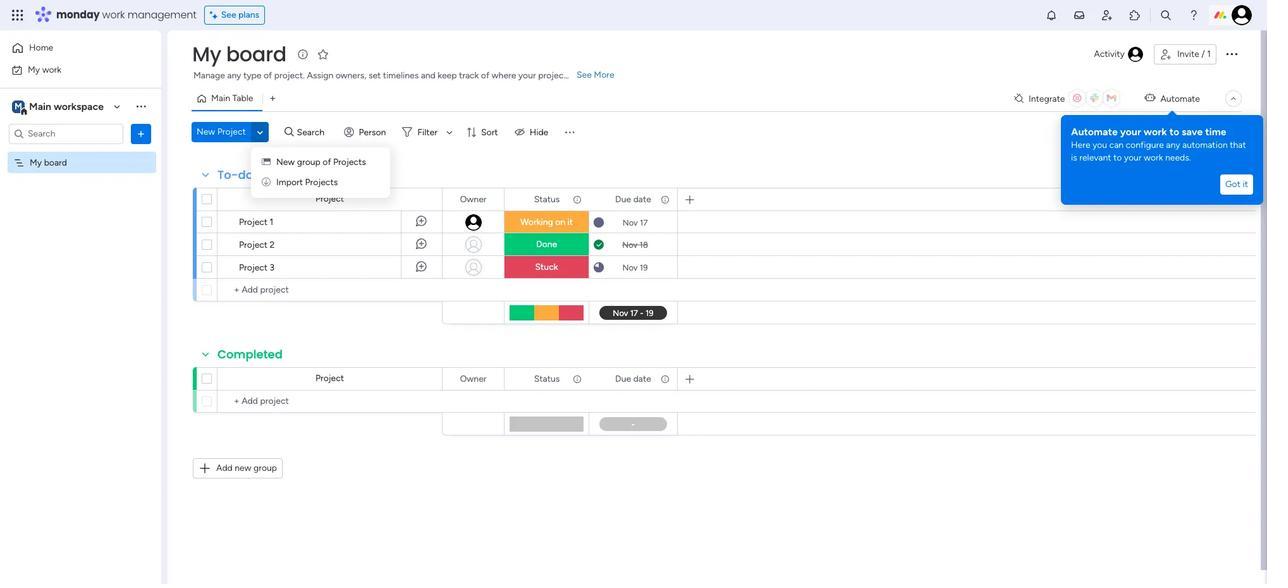 Task type: locate. For each thing, give the bounding box(es) containing it.
work down configure
[[1144, 152, 1164, 163]]

save
[[1182, 126, 1203, 138]]

0 vertical spatial status
[[534, 194, 560, 205]]

2 vertical spatial nov
[[623, 263, 638, 272]]

1 vertical spatial new
[[276, 157, 295, 168]]

completed
[[218, 347, 283, 362]]

my board list box
[[0, 149, 161, 344]]

1 horizontal spatial group
[[297, 157, 321, 168]]

0 horizontal spatial to
[[1114, 152, 1122, 163]]

see inside button
[[221, 9, 236, 20]]

add new group
[[216, 463, 277, 474]]

add view image
[[270, 94, 276, 103]]

2 date from the top
[[634, 374, 652, 384]]

owner
[[460, 194, 487, 205], [460, 374, 487, 384]]

1 vertical spatial any
[[1167, 140, 1181, 151]]

projects down person popup button
[[333, 157, 366, 168]]

1 vertical spatial 1
[[270, 217, 274, 228]]

my work
[[28, 64, 61, 75]]

0 horizontal spatial board
[[44, 157, 67, 168]]

my board up type
[[192, 40, 287, 68]]

0 horizontal spatial of
[[264, 70, 272, 81]]

0 vertical spatial 1
[[1208, 49, 1211, 59]]

1 vertical spatial owner field
[[457, 372, 490, 386]]

options image down workspace options icon
[[135, 127, 147, 140]]

monday
[[56, 8, 100, 22]]

project left angle down image
[[217, 127, 246, 137]]

main inside 'button'
[[211, 93, 230, 104]]

your
[[519, 70, 536, 81], [1121, 126, 1142, 138], [1125, 152, 1142, 163]]

group up import projects
[[297, 157, 321, 168]]

1 vertical spatial status
[[534, 374, 560, 384]]

1 vertical spatial due date field
[[612, 372, 655, 386]]

it right on
[[568, 217, 573, 228]]

1 vertical spatial date
[[634, 374, 652, 384]]

group right new at the left bottom of the page
[[254, 463, 277, 474]]

project
[[217, 127, 246, 137], [316, 194, 344, 204], [239, 217, 268, 228], [239, 240, 268, 251], [239, 263, 268, 273], [316, 373, 344, 384]]

1 up 2
[[270, 217, 274, 228]]

0 horizontal spatial main
[[29, 100, 51, 112]]

0 vertical spatial automate
[[1161, 93, 1201, 104]]

to left save
[[1170, 126, 1180, 138]]

1 horizontal spatial it
[[1243, 179, 1249, 190]]

options image
[[1225, 46, 1240, 61], [135, 127, 147, 140]]

nov 19
[[623, 263, 648, 272]]

0 horizontal spatial any
[[227, 70, 241, 81]]

0 vertical spatial due date
[[616, 194, 652, 205]]

owner for 2nd owner field from the top of the page
[[460, 374, 487, 384]]

do
[[238, 167, 253, 183]]

0 horizontal spatial 1
[[270, 217, 274, 228]]

column information image
[[660, 195, 671, 205], [573, 374, 583, 384], [660, 374, 671, 384]]

apps image
[[1129, 9, 1142, 22]]

1 vertical spatial owner
[[460, 374, 487, 384]]

1
[[1208, 49, 1211, 59], [270, 217, 274, 228]]

see
[[221, 9, 236, 20], [577, 70, 592, 80]]

work down home
[[42, 64, 61, 75]]

new right group image
[[276, 157, 295, 168]]

2 status from the top
[[534, 374, 560, 384]]

1 vertical spatial to
[[1114, 152, 1122, 163]]

1 horizontal spatial new
[[276, 157, 295, 168]]

0 vertical spatial see
[[221, 9, 236, 20]]

1 horizontal spatial to
[[1170, 126, 1180, 138]]

of right track at the top left
[[481, 70, 490, 81]]

0 vertical spatial any
[[227, 70, 241, 81]]

more
[[594, 70, 615, 80]]

2 vertical spatial your
[[1125, 152, 1142, 163]]

and
[[421, 70, 436, 81]]

Owner field
[[457, 193, 490, 207], [457, 372, 490, 386]]

activity button
[[1090, 44, 1149, 65]]

1 due date field from the top
[[612, 193, 655, 207]]

automate up you on the right of the page
[[1072, 126, 1118, 138]]

of
[[264, 70, 272, 81], [481, 70, 490, 81], [323, 157, 331, 168]]

0 horizontal spatial see
[[221, 9, 236, 20]]

new down main table 'button'
[[197, 127, 215, 137]]

1 vertical spatial options image
[[135, 127, 147, 140]]

new
[[197, 127, 215, 137], [276, 157, 295, 168]]

your right the where at top left
[[519, 70, 536, 81]]

0 vertical spatial your
[[519, 70, 536, 81]]

17
[[640, 218, 648, 227]]

Status field
[[531, 193, 563, 207], [531, 372, 563, 386]]

Search in workspace field
[[27, 127, 106, 141]]

main table button
[[192, 89, 263, 109]]

2 nov from the top
[[623, 240, 638, 250]]

option
[[0, 151, 161, 154]]

1 vertical spatial status field
[[531, 372, 563, 386]]

0 horizontal spatial new
[[197, 127, 215, 137]]

your down configure
[[1125, 152, 1142, 163]]

0 vertical spatial owner
[[460, 194, 487, 205]]

0 horizontal spatial automate
[[1072, 126, 1118, 138]]

filter button
[[398, 122, 457, 142]]

see for see plans
[[221, 9, 236, 20]]

main table
[[211, 93, 253, 104]]

work inside button
[[42, 64, 61, 75]]

move to image
[[262, 177, 271, 188]]

stuck
[[535, 262, 558, 273]]

automate inside automate your work to save time here you can configure any automation that is relevant to your work needs.
[[1072, 126, 1118, 138]]

filter
[[418, 127, 438, 138]]

0 vertical spatial my board
[[192, 40, 287, 68]]

1 due date from the top
[[616, 194, 652, 205]]

status
[[534, 194, 560, 205], [534, 374, 560, 384]]

1 vertical spatial see
[[577, 70, 592, 80]]

1 vertical spatial group
[[254, 463, 277, 474]]

0 vertical spatial to
[[1170, 126, 1180, 138]]

main right workspace image
[[29, 100, 51, 112]]

Due date field
[[612, 193, 655, 207], [612, 372, 655, 386]]

my board
[[192, 40, 287, 68], [30, 157, 67, 168]]

2 status field from the top
[[531, 372, 563, 386]]

1 vertical spatial board
[[44, 157, 67, 168]]

nov
[[623, 218, 638, 227], [623, 240, 638, 250], [623, 263, 638, 272]]

keep
[[438, 70, 457, 81]]

projects down 'new group of projects'
[[305, 177, 338, 188]]

where
[[492, 70, 516, 81]]

search everything image
[[1160, 9, 1173, 22]]

of up import projects
[[323, 157, 331, 168]]

0 vertical spatial new
[[197, 127, 215, 137]]

0 vertical spatial owner field
[[457, 193, 490, 207]]

can
[[1110, 140, 1124, 151]]

automation
[[1183, 140, 1228, 151]]

0 vertical spatial it
[[1243, 179, 1249, 190]]

0 horizontal spatial it
[[568, 217, 573, 228]]

nov for 2
[[623, 240, 638, 250]]

0 vertical spatial nov
[[623, 218, 638, 227]]

due
[[616, 194, 631, 205], [616, 374, 631, 384]]

automate
[[1161, 93, 1201, 104], [1072, 126, 1118, 138]]

group
[[297, 157, 321, 168], [254, 463, 277, 474]]

group image
[[262, 157, 271, 168]]

new group of projects
[[276, 157, 366, 168]]

board
[[226, 40, 287, 68], [44, 157, 67, 168]]

2
[[270, 240, 275, 251]]

my up manage
[[192, 40, 221, 68]]

0 horizontal spatial options image
[[135, 127, 147, 140]]

1 horizontal spatial any
[[1167, 140, 1181, 151]]

workspace options image
[[135, 100, 147, 113]]

nov left 19
[[623, 263, 638, 272]]

person button
[[339, 122, 394, 142]]

my board down search in workspace field
[[30, 157, 67, 168]]

project left 3
[[239, 263, 268, 273]]

work
[[102, 8, 125, 22], [42, 64, 61, 75], [1144, 126, 1168, 138], [1144, 152, 1164, 163]]

0 horizontal spatial my board
[[30, 157, 67, 168]]

1 vertical spatial due date
[[616, 374, 652, 384]]

any left type
[[227, 70, 241, 81]]

0 vertical spatial due
[[616, 194, 631, 205]]

see left plans
[[221, 9, 236, 20]]

1 status from the top
[[534, 194, 560, 205]]

project down import projects
[[316, 194, 344, 204]]

v2 search image
[[285, 125, 294, 139]]

1 vertical spatial your
[[1121, 126, 1142, 138]]

0 vertical spatial board
[[226, 40, 287, 68]]

1 vertical spatial my board
[[30, 157, 67, 168]]

projects
[[333, 157, 366, 168], [305, 177, 338, 188]]

1 horizontal spatial see
[[577, 70, 592, 80]]

new inside new project button
[[197, 127, 215, 137]]

project
[[538, 70, 567, 81]]

date for 2nd due date field from the bottom of the page
[[634, 194, 652, 205]]

dapulse integrations image
[[1015, 94, 1024, 103]]

1 horizontal spatial automate
[[1161, 93, 1201, 104]]

main left 'table'
[[211, 93, 230, 104]]

automate your work to save time heading
[[1072, 125, 1254, 139]]

my down search in workspace field
[[30, 157, 42, 168]]

see more link
[[576, 69, 616, 82]]

1 due from the top
[[616, 194, 631, 205]]

to-
[[218, 167, 238, 183]]

any up needs.
[[1167, 140, 1181, 151]]

it right got
[[1243, 179, 1249, 190]]

my down home
[[28, 64, 40, 75]]

of right type
[[264, 70, 272, 81]]

0 vertical spatial date
[[634, 194, 652, 205]]

1 vertical spatial automate
[[1072, 126, 1118, 138]]

1 vertical spatial projects
[[305, 177, 338, 188]]

2 owner from the top
[[460, 374, 487, 384]]

select product image
[[11, 9, 24, 22]]

1 date from the top
[[634, 194, 652, 205]]

1 owner from the top
[[460, 194, 487, 205]]

0 vertical spatial due date field
[[612, 193, 655, 207]]

2 owner field from the top
[[457, 372, 490, 386]]

board inside list box
[[44, 157, 67, 168]]

workspace image
[[12, 100, 25, 114]]

1 status field from the top
[[531, 193, 563, 207]]

due date
[[616, 194, 652, 205], [616, 374, 652, 384]]

notifications image
[[1046, 9, 1058, 22]]

it
[[1243, 179, 1249, 190], [568, 217, 573, 228]]

angle down image
[[257, 127, 263, 137]]

0 vertical spatial status field
[[531, 193, 563, 207]]

1 vertical spatial due
[[616, 374, 631, 384]]

see for see more
[[577, 70, 592, 80]]

1 inside "invite / 1" button
[[1208, 49, 1211, 59]]

manage
[[194, 70, 225, 81]]

1 horizontal spatial main
[[211, 93, 230, 104]]

1 right /
[[1208, 49, 1211, 59]]

0 horizontal spatial group
[[254, 463, 277, 474]]

new for new project
[[197, 127, 215, 137]]

time
[[1206, 126, 1227, 138]]

1 nov from the top
[[623, 218, 638, 227]]

my
[[192, 40, 221, 68], [28, 64, 40, 75], [30, 157, 42, 168]]

working
[[521, 217, 553, 228]]

see plans button
[[204, 6, 265, 25]]

project up + add project text field
[[316, 373, 344, 384]]

to down the can
[[1114, 152, 1122, 163]]

invite / 1 button
[[1154, 44, 1217, 65]]

main inside workspace selection element
[[29, 100, 51, 112]]

date
[[634, 194, 652, 205], [634, 374, 652, 384]]

nov left 18
[[623, 240, 638, 250]]

menu image
[[564, 126, 576, 139]]

sort button
[[461, 122, 506, 142]]

owner for second owner field from the bottom of the page
[[460, 194, 487, 205]]

1 vertical spatial it
[[568, 217, 573, 228]]

2 due date from the top
[[616, 374, 652, 384]]

configure
[[1126, 140, 1165, 151]]

1 horizontal spatial options image
[[1225, 46, 1240, 61]]

1 vertical spatial nov
[[623, 240, 638, 250]]

automate your work to save time here you can configure any automation that is relevant to your work needs.
[[1072, 126, 1247, 163]]

automate for automate your work to save time here you can configure any automation that is relevant to your work needs.
[[1072, 126, 1118, 138]]

nov left 17
[[623, 218, 638, 227]]

timelines
[[383, 70, 419, 81]]

1 horizontal spatial my board
[[192, 40, 287, 68]]

hide button
[[510, 122, 556, 142]]

new project
[[197, 127, 246, 137]]

1 horizontal spatial 1
[[1208, 49, 1211, 59]]

any
[[227, 70, 241, 81], [1167, 140, 1181, 151]]

board up type
[[226, 40, 287, 68]]

project 1
[[239, 217, 274, 228]]

work right monday
[[102, 8, 125, 22]]

options image right /
[[1225, 46, 1240, 61]]

automate right the autopilot icon
[[1161, 93, 1201, 104]]

your up the can
[[1121, 126, 1142, 138]]

status for to-do
[[534, 194, 560, 205]]

main
[[211, 93, 230, 104], [29, 100, 51, 112]]

board down search in workspace field
[[44, 157, 67, 168]]

1 horizontal spatial board
[[226, 40, 287, 68]]

see left more
[[577, 70, 592, 80]]



Task type: vqa. For each thing, say whether or not it's contained in the screenshot.
the top Priority
no



Task type: describe. For each thing, give the bounding box(es) containing it.
stands.
[[569, 70, 597, 81]]

see more
[[577, 70, 615, 80]]

status field for completed
[[531, 372, 563, 386]]

status field for to-do
[[531, 193, 563, 207]]

track
[[459, 70, 479, 81]]

table
[[232, 93, 253, 104]]

my board inside list box
[[30, 157, 67, 168]]

owners,
[[336, 70, 367, 81]]

integrate
[[1029, 93, 1066, 104]]

my work button
[[8, 60, 136, 80]]

got it
[[1226, 179, 1249, 190]]

to-do
[[218, 167, 253, 183]]

see plans
[[221, 9, 259, 20]]

Completed field
[[214, 347, 286, 363]]

project inside button
[[217, 127, 246, 137]]

Search field
[[294, 123, 332, 141]]

+ Add project text field
[[224, 394, 436, 409]]

2 due date field from the top
[[612, 372, 655, 386]]

0 vertical spatial projects
[[333, 157, 366, 168]]

home
[[29, 42, 53, 53]]

main for main workspace
[[29, 100, 51, 112]]

add new group button
[[193, 459, 283, 479]]

nov 17
[[623, 218, 648, 227]]

invite members image
[[1101, 9, 1114, 22]]

home button
[[8, 38, 136, 58]]

you
[[1093, 140, 1108, 151]]

import projects
[[276, 177, 338, 188]]

is
[[1072, 152, 1078, 163]]

collapse board header image
[[1229, 94, 1239, 104]]

group inside button
[[254, 463, 277, 474]]

working on it
[[521, 217, 573, 228]]

my inside button
[[28, 64, 40, 75]]

new
[[235, 463, 251, 474]]

workspace
[[54, 100, 104, 112]]

add to favorites image
[[317, 48, 330, 60]]

2 due from the top
[[616, 374, 631, 384]]

inbox image
[[1074, 9, 1086, 22]]

/
[[1202, 49, 1206, 59]]

autopilot image
[[1145, 90, 1156, 106]]

To-do field
[[214, 167, 256, 183]]

status for completed
[[534, 374, 560, 384]]

m
[[15, 101, 22, 112]]

invite / 1
[[1178, 49, 1211, 59]]

work up configure
[[1144, 126, 1168, 138]]

project 3
[[239, 263, 275, 273]]

any inside automate your work to save time here you can configure any automation that is relevant to your work needs.
[[1167, 140, 1181, 151]]

automate for automate
[[1161, 93, 1201, 104]]

help image
[[1188, 9, 1201, 22]]

new for new group of projects
[[276, 157, 295, 168]]

assign
[[307, 70, 334, 81]]

got
[[1226, 179, 1241, 190]]

2 horizontal spatial of
[[481, 70, 490, 81]]

relevant
[[1080, 152, 1112, 163]]

18
[[640, 240, 648, 250]]

My board field
[[189, 40, 290, 68]]

nov 18
[[623, 240, 648, 250]]

project 2
[[239, 240, 275, 251]]

project left 2
[[239, 240, 268, 251]]

needs.
[[1166, 152, 1192, 163]]

main workspace
[[29, 100, 104, 112]]

hide
[[530, 127, 549, 138]]

on
[[556, 217, 566, 228]]

0 vertical spatial group
[[297, 157, 321, 168]]

3
[[270, 263, 275, 273]]

add
[[216, 463, 233, 474]]

plans
[[239, 9, 259, 20]]

new project button
[[192, 122, 251, 142]]

jacob simon image
[[1232, 5, 1253, 25]]

management
[[128, 8, 197, 22]]

sort
[[481, 127, 498, 138]]

column information image
[[573, 195, 583, 205]]

+ Add project text field
[[224, 283, 436, 298]]

date for second due date field
[[634, 374, 652, 384]]

person
[[359, 127, 386, 138]]

it inside got it button
[[1243, 179, 1249, 190]]

3 nov from the top
[[623, 263, 638, 272]]

project.
[[274, 70, 305, 81]]

main for main table
[[211, 93, 230, 104]]

1 owner field from the top
[[457, 193, 490, 207]]

0 vertical spatial options image
[[1225, 46, 1240, 61]]

here
[[1072, 140, 1091, 151]]

set
[[369, 70, 381, 81]]

v2 done deadline image
[[594, 239, 604, 251]]

19
[[640, 263, 648, 272]]

invite
[[1178, 49, 1200, 59]]

done
[[536, 239, 557, 250]]

show board description image
[[295, 48, 311, 61]]

got it button
[[1221, 175, 1254, 195]]

1 horizontal spatial of
[[323, 157, 331, 168]]

import
[[276, 177, 303, 188]]

nov for 1
[[623, 218, 638, 227]]

that
[[1231, 140, 1247, 151]]

activity
[[1095, 49, 1125, 59]]

manage any type of project. assign owners, set timelines and keep track of where your project stands.
[[194, 70, 597, 81]]

my inside list box
[[30, 157, 42, 168]]

arrow down image
[[442, 125, 457, 140]]

workspace selection element
[[12, 99, 106, 115]]

type
[[243, 70, 262, 81]]

monday work management
[[56, 8, 197, 22]]

project up project 2
[[239, 217, 268, 228]]



